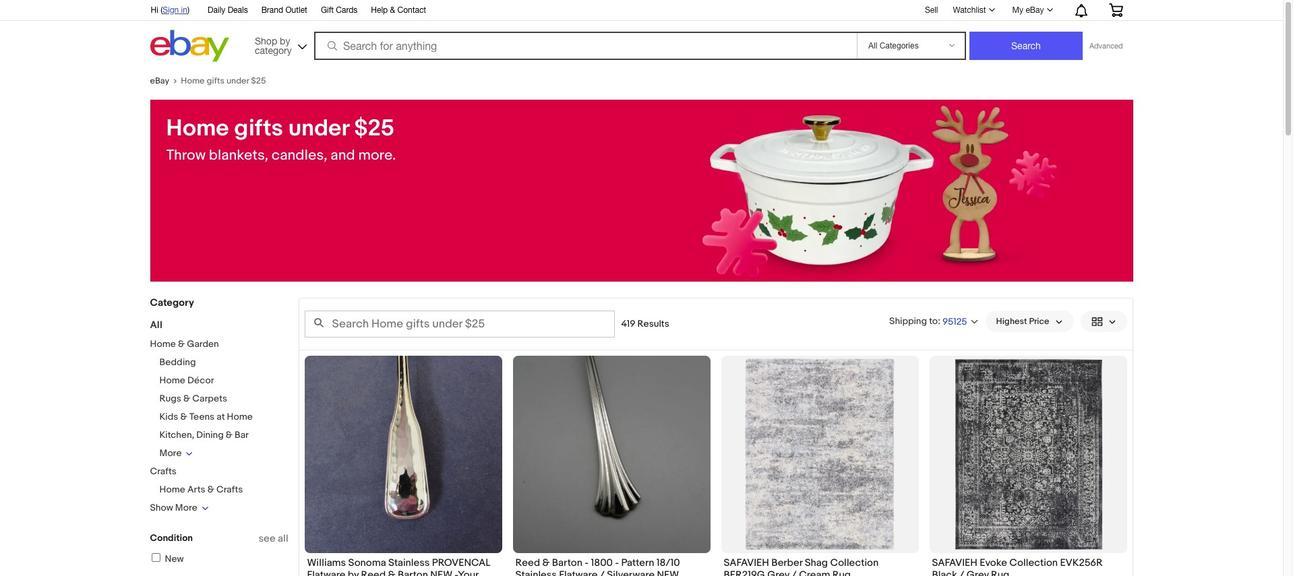 Task type: describe. For each thing, give the bounding box(es) containing it.
gifts for home gifts under $25
[[207, 76, 225, 86]]

dining
[[197, 430, 224, 441]]

shop
[[255, 35, 277, 46]]

candles,
[[272, 147, 328, 165]]

collection inside "safavieh evoke collection evk256r black / grey rug"
[[1010, 557, 1058, 570]]

blankets,
[[209, 147, 268, 165]]

bar
[[235, 430, 249, 441]]

sell
[[925, 5, 939, 15]]

see all
[[259, 533, 288, 546]]

reed & barton  - 1800 -  pattern  18/10 stainless flatware / silverware new
[[516, 557, 680, 577]]

your shopping cart image
[[1109, 3, 1124, 17]]

& inside reed & barton  - 1800 -  pattern  18/10 stainless flatware / silverware new
[[543, 557, 550, 570]]

kitchen, dining & bar link
[[160, 430, 249, 441]]

Search for anything text field
[[316, 33, 855, 59]]

show more button
[[150, 503, 209, 514]]

view: gallery view image
[[1092, 315, 1117, 329]]

ber219g
[[724, 569, 766, 577]]

williams
[[307, 557, 346, 570]]

brand outlet
[[262, 5, 308, 15]]

brand
[[262, 5, 283, 15]]

to
[[930, 315, 938, 327]]

williams sonoma stainless provencal flatware by reed & barton new -you link
[[307, 557, 500, 577]]

by inside shop by category
[[280, 35, 290, 46]]

rug inside "safavieh evoke collection evk256r black / grey rug"
[[992, 569, 1010, 577]]

carpets
[[192, 393, 227, 405]]

at
[[217, 412, 225, 423]]

1800
[[591, 557, 613, 570]]

sell link
[[919, 5, 945, 15]]

rugs
[[160, 393, 181, 405]]

in
[[181, 5, 188, 15]]

home inside home gifts under $25 throw blankets, candles, and more.
[[166, 115, 229, 143]]

reed & barton  - 1800 -  pattern  18/10 stainless flatware / silverware new link
[[516, 557, 708, 577]]

419 results
[[622, 318, 670, 330]]

more.
[[358, 147, 396, 165]]

silverware
[[607, 569, 655, 577]]

more button
[[160, 448, 193, 459]]

Enter your search keyword text field
[[305, 311, 615, 338]]

grey inside "safavieh berber shag collection ber219g grey / cream rug"
[[768, 569, 790, 577]]

evk256r
[[1061, 557, 1104, 570]]

stainless inside williams sonoma stainless provencal flatware by reed & barton new -you
[[389, 557, 430, 570]]

help & contact
[[371, 5, 426, 15]]

advanced link
[[1083, 32, 1130, 59]]

rugs & carpets link
[[160, 393, 227, 405]]

bedding link
[[160, 357, 196, 368]]

under for home gifts under $25 throw blankets, candles, and more.
[[288, 115, 349, 143]]

berber
[[772, 557, 803, 570]]

show more
[[150, 503, 197, 514]]

shop by category button
[[249, 30, 310, 59]]

home & garden link
[[150, 339, 219, 350]]

collection inside "safavieh berber shag collection ber219g grey / cream rug"
[[831, 557, 879, 570]]

ebay inside account navigation
[[1026, 5, 1045, 15]]

home gifts under $25
[[181, 76, 266, 86]]

& inside williams sonoma stainless provencal flatware by reed & barton new -you
[[388, 569, 396, 577]]

provencal
[[432, 557, 491, 570]]

see all button
[[259, 533, 288, 546]]

under for home gifts under $25
[[227, 76, 249, 86]]

highest price button
[[986, 311, 1074, 333]]

shag
[[805, 557, 828, 570]]

safavieh evoke collection evk256r black / grey rug image
[[930, 356, 1128, 554]]

home décor link
[[160, 375, 214, 387]]

)
[[188, 5, 190, 15]]

all
[[150, 319, 162, 332]]

none submit inside shop by category banner
[[970, 32, 1083, 60]]

all
[[278, 533, 288, 546]]

highest
[[997, 316, 1028, 327]]

teens
[[189, 412, 215, 423]]

daily deals link
[[208, 3, 248, 18]]

bedding
[[160, 357, 196, 368]]

watchlist link
[[946, 2, 1002, 18]]

daily deals
[[208, 5, 248, 15]]

& right rugs
[[183, 393, 190, 405]]

sign
[[163, 5, 179, 15]]

crafts home arts & crafts
[[150, 466, 243, 496]]

and
[[331, 147, 355, 165]]

crafts link
[[150, 466, 177, 478]]

sonoma
[[348, 557, 386, 570]]

gift cards
[[321, 5, 358, 15]]

reed inside reed & barton  - 1800 -  pattern  18/10 stainless flatware / silverware new
[[516, 557, 540, 570]]

my ebay link
[[1006, 2, 1059, 18]]

gifts for home gifts under $25 throw blankets, candles, and more.
[[234, 115, 283, 143]]

0 vertical spatial more
[[160, 448, 182, 459]]



Task type: locate. For each thing, give the bounding box(es) containing it.
1 / from the left
[[600, 569, 605, 577]]

$25 inside home gifts under $25 throw blankets, candles, and more.
[[354, 115, 395, 143]]

& left bar on the left bottom of page
[[226, 430, 233, 441]]

1 horizontal spatial rug
[[992, 569, 1010, 577]]

1 horizontal spatial stainless
[[516, 569, 557, 577]]

0 vertical spatial crafts
[[150, 466, 177, 478]]

under down shop by category dropdown button
[[227, 76, 249, 86]]

1 horizontal spatial safavieh
[[933, 557, 978, 570]]

grey
[[768, 569, 790, 577], [967, 569, 989, 577]]

shipping to : 95125
[[890, 315, 968, 328]]

& right arts
[[208, 484, 214, 496]]

safavieh left berber
[[724, 557, 770, 570]]

0 horizontal spatial barton
[[398, 569, 428, 577]]

safavieh for ber219g
[[724, 557, 770, 570]]

rug right black
[[992, 569, 1010, 577]]

0 vertical spatial under
[[227, 76, 249, 86]]

safavieh berber shag collection ber219g grey / cream rug
[[724, 557, 879, 577]]

2 grey from the left
[[967, 569, 989, 577]]

0 horizontal spatial gifts
[[207, 76, 225, 86]]

new
[[165, 554, 184, 565]]

safavieh
[[724, 557, 770, 570], [933, 557, 978, 570]]

/ right black
[[960, 569, 965, 577]]

1 horizontal spatial barton
[[552, 557, 583, 570]]

contact
[[398, 5, 426, 15]]

under
[[227, 76, 249, 86], [288, 115, 349, 143]]

& inside account navigation
[[390, 5, 395, 15]]

cream
[[799, 569, 831, 577]]

flatware left silverware at bottom
[[559, 569, 598, 577]]

stainless
[[389, 557, 430, 570], [516, 569, 557, 577]]

home
[[181, 76, 205, 86], [166, 115, 229, 143], [150, 339, 176, 350], [160, 375, 185, 387], [227, 412, 253, 423], [160, 484, 185, 496]]

cards
[[336, 5, 358, 15]]

1 horizontal spatial collection
[[1010, 557, 1058, 570]]

reed inside williams sonoma stainless provencal flatware by reed & barton new -you
[[361, 569, 386, 577]]

flatware left sonoma
[[307, 569, 346, 577]]

by inside williams sonoma stainless provencal flatware by reed & barton new -you
[[348, 569, 359, 577]]

collection right shag
[[831, 557, 879, 570]]

& right help
[[390, 5, 395, 15]]

& right sonoma
[[388, 569, 396, 577]]

0 horizontal spatial rug
[[833, 569, 851, 577]]

more down kitchen,
[[160, 448, 182, 459]]

1 vertical spatial more
[[175, 503, 197, 514]]

home gifts under $25 throw blankets, candles, and more.
[[166, 115, 396, 165]]

& inside crafts home arts & crafts
[[208, 484, 214, 496]]

1 horizontal spatial reed
[[516, 557, 540, 570]]

price
[[1030, 316, 1050, 327]]

shop by category
[[255, 35, 292, 56]]

1 grey from the left
[[768, 569, 790, 577]]

$25 for home gifts under $25
[[251, 76, 266, 86]]

1 vertical spatial crafts
[[217, 484, 243, 496]]

reed & barton  - 1800 -  pattern  18/10  stainless flatware / silverware new image
[[513, 356, 711, 554]]

0 horizontal spatial collection
[[831, 557, 879, 570]]

2 safavieh from the left
[[933, 557, 978, 570]]

safavieh inside "safavieh berber shag collection ber219g grey / cream rug"
[[724, 557, 770, 570]]

highest price
[[997, 316, 1050, 327]]

barton
[[552, 557, 583, 570], [398, 569, 428, 577]]

home gifts under $25 main content
[[139, 65, 1144, 577]]

barton inside williams sonoma stainless provencal flatware by reed & barton new -you
[[398, 569, 428, 577]]

help
[[371, 5, 388, 15]]

&
[[390, 5, 395, 15], [178, 339, 185, 350], [183, 393, 190, 405], [180, 412, 187, 423], [226, 430, 233, 441], [208, 484, 214, 496], [543, 557, 550, 570], [388, 569, 396, 577]]

1 horizontal spatial crafts
[[217, 484, 243, 496]]

category
[[150, 297, 194, 310]]

more down arts
[[175, 503, 197, 514]]

0 horizontal spatial reed
[[361, 569, 386, 577]]

deals
[[228, 5, 248, 15]]

None submit
[[970, 32, 1083, 60]]

grey inside "safavieh evoke collection evk256r black / grey rug"
[[967, 569, 989, 577]]

/ left silverware at bottom
[[600, 569, 605, 577]]

1 rug from the left
[[833, 569, 851, 577]]

0 horizontal spatial ebay
[[150, 76, 169, 86]]

category
[[255, 45, 292, 56]]

crafts down more button
[[150, 466, 177, 478]]

new link
[[149, 554, 184, 565]]

1 horizontal spatial flatware
[[559, 569, 598, 577]]

reed right williams
[[361, 569, 386, 577]]

stainless left 1800
[[516, 569, 557, 577]]

arts
[[187, 484, 206, 496]]

home arts & crafts link
[[160, 484, 243, 496]]

0 horizontal spatial by
[[280, 35, 290, 46]]

1 collection from the left
[[831, 557, 879, 570]]

1 vertical spatial ebay
[[150, 76, 169, 86]]

2 / from the left
[[792, 569, 797, 577]]

williams sonoma stainless provencal flatware by reed & barton new -you
[[307, 557, 491, 577]]

& up bedding
[[178, 339, 185, 350]]

/ inside reed & barton  - 1800 -  pattern  18/10 stainless flatware / silverware new
[[600, 569, 605, 577]]

new inside reed & barton  - 1800 -  pattern  18/10 stainless flatware / silverware new
[[657, 569, 679, 577]]

(
[[161, 5, 163, 15]]

$25 down category
[[251, 76, 266, 86]]

safavieh evoke collection evk256r black / grey rug
[[933, 557, 1104, 577]]

barton left 1800
[[552, 557, 583, 570]]

/
[[600, 569, 605, 577], [792, 569, 797, 577], [960, 569, 965, 577]]

1 vertical spatial gifts
[[234, 115, 283, 143]]

flatware inside reed & barton  - 1800 -  pattern  18/10 stainless flatware / silverware new
[[559, 569, 598, 577]]

18/10
[[657, 557, 680, 570]]

ebay right my
[[1026, 5, 1045, 15]]

under inside home gifts under $25 throw blankets, candles, and more.
[[288, 115, 349, 143]]

crafts right arts
[[217, 484, 243, 496]]

décor
[[187, 375, 214, 387]]

2 rug from the left
[[992, 569, 1010, 577]]

see
[[259, 533, 276, 546]]

0 vertical spatial gifts
[[207, 76, 225, 86]]

1 horizontal spatial ebay
[[1026, 5, 1045, 15]]

0 vertical spatial $25
[[251, 76, 266, 86]]

ebay
[[1026, 5, 1045, 15], [150, 76, 169, 86]]

rug inside "safavieh berber shag collection ber219g grey / cream rug"
[[833, 569, 851, 577]]

safavieh berber shag collection ber219g grey / cream rug image
[[721, 356, 919, 554]]

my ebay
[[1013, 5, 1045, 15]]

1 new from the left
[[431, 569, 453, 577]]

0 vertical spatial by
[[280, 35, 290, 46]]

1 horizontal spatial gifts
[[234, 115, 283, 143]]

new inside williams sonoma stainless provencal flatware by reed & barton new -you
[[431, 569, 453, 577]]

barton right sonoma
[[398, 569, 428, 577]]

& right kids
[[180, 412, 187, 423]]

0 vertical spatial ebay
[[1026, 5, 1045, 15]]

3 / from the left
[[960, 569, 965, 577]]

garden
[[187, 339, 219, 350]]

kitchen,
[[160, 430, 194, 441]]

shipping
[[890, 315, 928, 327]]

1 horizontal spatial $25
[[354, 115, 395, 143]]

by right shop
[[280, 35, 290, 46]]

0 horizontal spatial /
[[600, 569, 605, 577]]

1 horizontal spatial grey
[[967, 569, 989, 577]]

1 horizontal spatial by
[[348, 569, 359, 577]]

stainless right sonoma
[[389, 557, 430, 570]]

bedding home décor rugs & carpets kids & teens at home kitchen, dining & bar
[[160, 357, 253, 441]]

New checkbox
[[151, 554, 160, 563]]

show
[[150, 503, 173, 514]]

safavieh inside "safavieh evoke collection evk256r black / grey rug"
[[933, 557, 978, 570]]

safavieh berber shag collection ber219g grey / cream rug link
[[724, 557, 916, 577]]

0 horizontal spatial stainless
[[389, 557, 430, 570]]

:
[[938, 315, 941, 327]]

by right williams
[[348, 569, 359, 577]]

95125
[[943, 316, 968, 328]]

watchlist
[[954, 5, 987, 15]]

evoke
[[980, 557, 1008, 570]]

1 flatware from the left
[[307, 569, 346, 577]]

$25 up more.
[[354, 115, 395, 143]]

1 horizontal spatial /
[[792, 569, 797, 577]]

kids & teens at home link
[[160, 412, 253, 423]]

daily
[[208, 5, 226, 15]]

ebay inside home gifts under $25 main content
[[150, 76, 169, 86]]

hi ( sign in )
[[151, 5, 190, 15]]

1 vertical spatial by
[[348, 569, 359, 577]]

grey right ber219g
[[768, 569, 790, 577]]

0 horizontal spatial under
[[227, 76, 249, 86]]

grey right black
[[967, 569, 989, 577]]

hi
[[151, 5, 158, 15]]

home & garden
[[150, 339, 219, 350]]

shop by category banner
[[143, 0, 1134, 65]]

1 vertical spatial $25
[[354, 115, 395, 143]]

safavieh left evoke
[[933, 557, 978, 570]]

help & contact link
[[371, 3, 426, 18]]

1 horizontal spatial under
[[288, 115, 349, 143]]

crafts
[[150, 466, 177, 478], [217, 484, 243, 496]]

advanced
[[1090, 42, 1124, 50]]

stainless inside reed & barton  - 1800 -  pattern  18/10 stainless flatware / silverware new
[[516, 569, 557, 577]]

2 collection from the left
[[1010, 557, 1058, 570]]

2 new from the left
[[657, 569, 679, 577]]

condition
[[150, 533, 193, 544]]

sign in link
[[163, 5, 188, 15]]

my
[[1013, 5, 1024, 15]]

419
[[622, 318, 636, 330]]

barton inside reed & barton  - 1800 -  pattern  18/10 stainless flatware / silverware new
[[552, 557, 583, 570]]

more
[[160, 448, 182, 459], [175, 503, 197, 514]]

safavieh for black
[[933, 557, 978, 570]]

0 horizontal spatial flatware
[[307, 569, 346, 577]]

1 horizontal spatial -
[[585, 557, 589, 570]]

gift cards link
[[321, 3, 358, 18]]

gifts right ebay link
[[207, 76, 225, 86]]

/ inside "safavieh evoke collection evk256r black / grey rug"
[[960, 569, 965, 577]]

account navigation
[[143, 0, 1134, 21]]

0 horizontal spatial -
[[455, 569, 458, 577]]

- inside williams sonoma stainless provencal flatware by reed & barton new -you
[[455, 569, 458, 577]]

ebay left home gifts under $25
[[150, 76, 169, 86]]

collection right evoke
[[1010, 557, 1058, 570]]

-
[[585, 557, 589, 570], [615, 557, 619, 570], [455, 569, 458, 577]]

gifts up blankets,
[[234, 115, 283, 143]]

/ left cream
[[792, 569, 797, 577]]

/ inside "safavieh berber shag collection ber219g grey / cream rug"
[[792, 569, 797, 577]]

0 horizontal spatial $25
[[251, 76, 266, 86]]

2 flatware from the left
[[559, 569, 598, 577]]

home inside crafts home arts & crafts
[[160, 484, 185, 496]]

williams sonoma stainless provencal flatware by reed & barton new -your choice image
[[305, 356, 502, 554]]

1 safavieh from the left
[[724, 557, 770, 570]]

1 vertical spatial under
[[288, 115, 349, 143]]

brand outlet link
[[262, 3, 308, 18]]

0 horizontal spatial safavieh
[[724, 557, 770, 570]]

2 horizontal spatial /
[[960, 569, 965, 577]]

rug
[[833, 569, 851, 577], [992, 569, 1010, 577]]

reed right provencal
[[516, 557, 540, 570]]

by
[[280, 35, 290, 46], [348, 569, 359, 577]]

flatware inside williams sonoma stainless provencal flatware by reed & barton new -you
[[307, 569, 346, 577]]

2 horizontal spatial -
[[615, 557, 619, 570]]

rug right shag
[[833, 569, 851, 577]]

1 horizontal spatial new
[[657, 569, 679, 577]]

pattern
[[622, 557, 655, 570]]

& left 1800
[[543, 557, 550, 570]]

safavieh evoke collection evk256r black / grey rug link
[[933, 557, 1125, 577]]

under up 'candles,'
[[288, 115, 349, 143]]

$25 for home gifts under $25 throw blankets, candles, and more.
[[354, 115, 395, 143]]

gift
[[321, 5, 334, 15]]

0 horizontal spatial grey
[[768, 569, 790, 577]]

throw
[[166, 147, 206, 165]]

0 horizontal spatial new
[[431, 569, 453, 577]]

0 horizontal spatial crafts
[[150, 466, 177, 478]]

outlet
[[286, 5, 308, 15]]

results
[[638, 318, 670, 330]]

gifts inside home gifts under $25 throw blankets, candles, and more.
[[234, 115, 283, 143]]

ebay link
[[150, 76, 181, 86]]



Task type: vqa. For each thing, say whether or not it's contained in the screenshot.
3rd | from the left
no



